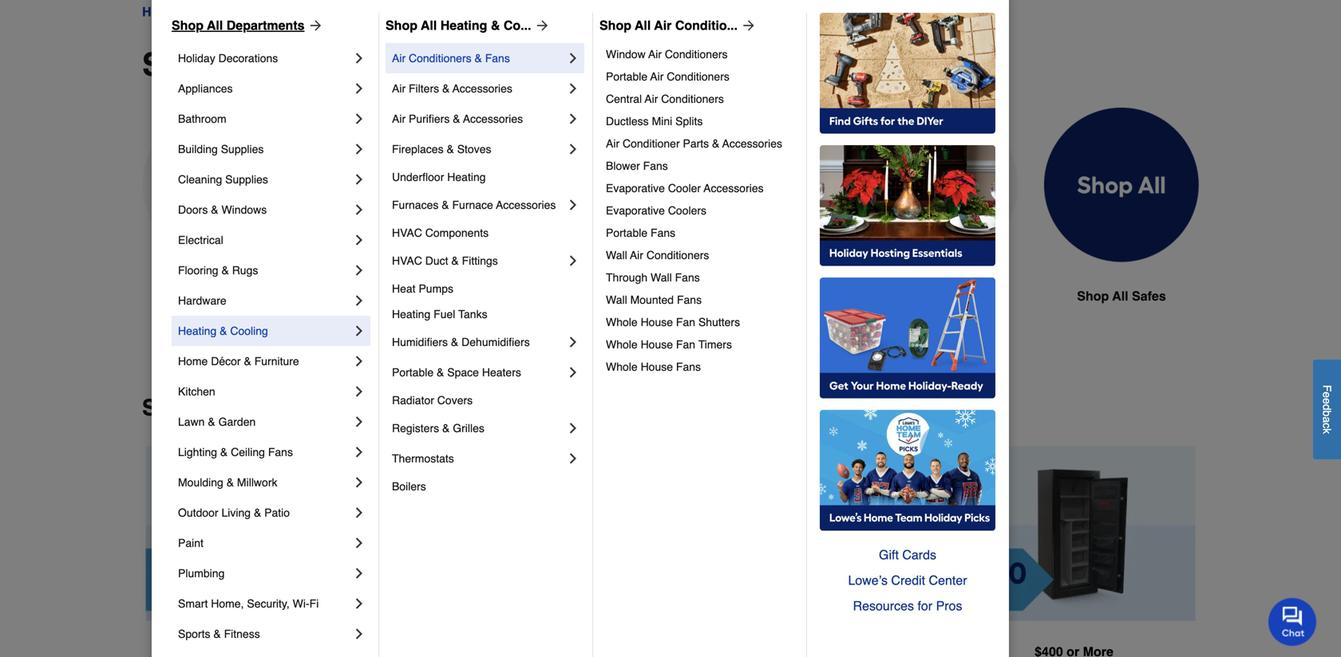 Task type: locate. For each thing, give the bounding box(es) containing it.
components
[[425, 227, 489, 240]]

3 whole from the top
[[606, 361, 638, 374]]

hvac components
[[392, 227, 489, 240]]

chevron right image
[[565, 81, 581, 97], [351, 111, 367, 127], [565, 111, 581, 127], [351, 141, 367, 157], [565, 141, 581, 157], [565, 197, 581, 213], [351, 232, 367, 248], [351, 323, 367, 339], [565, 365, 581, 381], [351, 384, 367, 400], [565, 451, 581, 467], [351, 536, 367, 552], [351, 596, 367, 612], [351, 627, 367, 643]]

arrow right image right safes link
[[305, 18, 324, 34]]

heating up furnace
[[447, 171, 486, 184]]

air left filters on the top left of page
[[392, 82, 406, 95]]

arrow right image inside shop all heating & co... link
[[531, 18, 550, 34]]

0 vertical spatial fan
[[676, 316, 695, 329]]

whole for whole house fan shutters
[[606, 316, 638, 329]]

1 vertical spatial whole
[[606, 339, 638, 351]]

1 vertical spatial wall
[[651, 271, 672, 284]]

shop for shop all safes
[[1077, 289, 1109, 304]]

kitchen
[[178, 386, 215, 398]]

2 arrow right image from the left
[[531, 18, 550, 34]]

credit
[[891, 574, 925, 588]]

fuel
[[434, 308, 455, 321]]

2 vertical spatial wall
[[606, 294, 627, 307]]

chevron right image for furnaces & furnace accessories
[[565, 197, 581, 213]]

shop up air conditioners & fans in the left top of the page
[[386, 18, 418, 33]]

& left cooling on the left of page
[[220, 325, 227, 338]]

0 vertical spatial portable
[[606, 70, 648, 83]]

shop all heating & co... link
[[386, 16, 550, 35]]

air down portable fans
[[630, 249, 643, 262]]

wall up through
[[606, 249, 627, 262]]

millwork
[[237, 477, 277, 489]]

fans down through wall fans "link"
[[677, 294, 702, 307]]

1 fan from the top
[[676, 316, 695, 329]]

& right parts
[[712, 137, 720, 150]]

whole for whole house fans
[[606, 361, 638, 374]]

chat invite button image
[[1269, 598, 1317, 647]]

arrow right image
[[305, 18, 324, 34], [531, 18, 550, 34], [738, 18, 757, 34]]

shop inside shop all heating & co... link
[[386, 18, 418, 33]]

timers
[[698, 339, 732, 351]]

shop all safes
[[1077, 289, 1166, 304]]

air conditioners & fans link
[[392, 43, 565, 73]]

2 vertical spatial home
[[178, 355, 208, 368]]

1 vertical spatial hardware link
[[178, 286, 351, 316]]

accessories up hvac components link
[[496, 199, 556, 212]]

air up air filters & accessories
[[392, 52, 406, 65]]

a
[[1321, 417, 1334, 423]]

file safes
[[911, 289, 971, 304]]

whole house fan shutters
[[606, 316, 740, 329]]

3 arrow right image from the left
[[738, 18, 757, 34]]

hvac down furnaces
[[392, 227, 422, 240]]

ceiling
[[231, 446, 265, 459]]

hvac
[[392, 227, 422, 240], [392, 255, 422, 267]]

wall down through
[[606, 294, 627, 307]]

2 hvac from the top
[[392, 255, 422, 267]]

radiator covers
[[392, 394, 473, 407]]

flooring & rugs link
[[178, 255, 351, 286]]

wall air conditioners link
[[606, 244, 795, 267]]

heating & cooling link
[[178, 316, 351, 346]]

kitchen link
[[178, 377, 351, 407]]

chevron right image
[[351, 50, 367, 66], [565, 50, 581, 66], [351, 81, 367, 97], [351, 172, 367, 188], [351, 202, 367, 218], [565, 253, 581, 269], [351, 263, 367, 279], [351, 293, 367, 309], [565, 335, 581, 350], [351, 354, 367, 370], [351, 414, 367, 430], [565, 421, 581, 437], [351, 445, 367, 461], [351, 475, 367, 491], [351, 505, 367, 521], [351, 566, 367, 582]]

0 horizontal spatial home
[[142, 4, 178, 19]]

0 horizontal spatial arrow right image
[[305, 18, 324, 34]]

ductless mini splits
[[606, 115, 703, 128]]

air
[[654, 18, 672, 33], [649, 48, 662, 61], [392, 52, 406, 65], [650, 70, 664, 83], [392, 82, 406, 95], [645, 93, 658, 105], [392, 113, 406, 125], [606, 137, 620, 150], [630, 249, 643, 262]]

wall for mounted
[[606, 294, 627, 307]]

1 vertical spatial supplies
[[225, 173, 268, 186]]

conditioners for window air conditioners
[[665, 48, 728, 61]]

lawn & garden
[[178, 416, 256, 429]]

shop for shop all air conditio...
[[600, 18, 631, 33]]

hardware link up cooling on the left of page
[[178, 286, 351, 316]]

arrow right image up window air conditioners 'link'
[[738, 18, 757, 34]]

0 vertical spatial supplies
[[221, 143, 264, 156]]

air inside central air conditioners link
[[645, 93, 658, 105]]

1 horizontal spatial arrow right image
[[531, 18, 550, 34]]

heaters
[[482, 366, 521, 379]]

1 hvac from the top
[[392, 227, 422, 240]]

fans down whole house fan timers link
[[676, 361, 701, 374]]

fans right ceiling
[[268, 446, 293, 459]]

shop
[[172, 18, 204, 33], [386, 18, 418, 33], [600, 18, 631, 33]]

air inside air filters & accessories link
[[392, 82, 406, 95]]

air conditioners & fans
[[392, 52, 510, 65]]

arrow right image for shop all departments
[[305, 18, 324, 34]]

e
[[1321, 392, 1334, 398], [1321, 398, 1334, 405]]

& right purifiers
[[453, 113, 460, 125]]

portable air conditioners
[[606, 70, 730, 83]]

chevron right image for doors & windows
[[351, 202, 367, 218]]

air inside shop all air conditio... link
[[654, 18, 672, 33]]

hvac up heat
[[392, 255, 422, 267]]

stoves
[[457, 143, 491, 156]]

d
[[1321, 405, 1334, 411]]

1 whole from the top
[[606, 316, 638, 329]]

& left rugs
[[222, 264, 229, 277]]

0 vertical spatial evaporative
[[606, 182, 665, 195]]

chevron right image for flooring & rugs
[[351, 263, 367, 279]]

air up central air conditioners
[[650, 70, 664, 83]]

air left purifiers
[[392, 113, 406, 125]]

2 house from the top
[[641, 339, 673, 351]]

air up window air conditioners
[[654, 18, 672, 33]]

shop all departments
[[172, 18, 305, 33]]

heat pumps
[[392, 283, 454, 295]]

fan down whole house fan shutters
[[676, 339, 695, 351]]

portable fans
[[606, 227, 676, 240]]

0 vertical spatial shop
[[1077, 289, 1109, 304]]

purifiers
[[409, 113, 450, 125]]

cooler
[[668, 182, 701, 195]]

air inside portable air conditioners link
[[650, 70, 664, 83]]

portable for portable air conditioners
[[606, 70, 648, 83]]

1 vertical spatial house
[[641, 339, 673, 351]]

file
[[911, 289, 933, 304]]

& right doors
[[211, 204, 218, 216]]

dehumidifiers
[[462, 336, 530, 349]]

heating up air conditioners & fans in the left top of the page
[[440, 18, 487, 33]]

tanks
[[458, 308, 487, 321]]

chevron right image for smart home, security, wi-fi
[[351, 596, 367, 612]]

portable air conditioners link
[[606, 65, 795, 88]]

fireproof safes link
[[142, 108, 297, 344]]

heating down fireproof
[[178, 325, 217, 338]]

supplies up 'windows'
[[225, 173, 268, 186]]

safes link
[[264, 2, 296, 22]]

fan down wall mounted fans link
[[676, 316, 695, 329]]

hardware
[[192, 4, 250, 19], [178, 295, 226, 307]]

whole house fans
[[606, 361, 701, 374]]

chevron right image for lighting & ceiling fans
[[351, 445, 367, 461]]

home for home safes
[[544, 289, 579, 304]]

moulding & millwork
[[178, 477, 277, 489]]

parts
[[683, 137, 709, 150]]

1 horizontal spatial shop
[[386, 18, 418, 33]]

wall mounted fans
[[606, 294, 702, 307]]

chevron right image for kitchen
[[351, 384, 367, 400]]

air up ductless mini splits
[[645, 93, 658, 105]]

conditioners up through wall fans "link"
[[647, 249, 709, 262]]

heating down gun safes
[[392, 308, 431, 321]]

e up d
[[1321, 392, 1334, 398]]

& left space
[[437, 366, 444, 379]]

house for shutters
[[641, 316, 673, 329]]

resources for pros link
[[820, 594, 996, 620]]

1 vertical spatial home
[[544, 289, 579, 304]]

chevron right image for home décor & furniture
[[351, 354, 367, 370]]

f e e d b a c k
[[1321, 385, 1334, 434]]

hvac duct & fittings
[[392, 255, 498, 267]]

chevron right image for bathroom
[[351, 111, 367, 127]]

accessories up fireplaces & stoves link
[[463, 113, 523, 125]]

whole up whole house fans
[[606, 339, 638, 351]]

hardware up holiday decorations
[[192, 4, 250, 19]]

cleaning
[[178, 173, 222, 186]]

2 vertical spatial portable
[[392, 366, 434, 379]]

1 vertical spatial evaporative
[[606, 204, 665, 217]]

& left co...
[[491, 18, 500, 33]]

whole down whole house fan timers
[[606, 361, 638, 374]]

supplies for cleaning supplies
[[225, 173, 268, 186]]

portable up radiator
[[392, 366, 434, 379]]

appliances
[[178, 82, 233, 95]]

air up the portable air conditioners
[[649, 48, 662, 61]]

1 arrow right image from the left
[[305, 18, 324, 34]]

0 vertical spatial hvac
[[392, 227, 422, 240]]

evaporative up portable fans
[[606, 204, 665, 217]]

0 vertical spatial house
[[641, 316, 673, 329]]

e up b
[[1321, 398, 1334, 405]]

hvac components link
[[392, 220, 581, 246]]

shop inside shop all air conditio... link
[[600, 18, 631, 33]]

1 vertical spatial shop
[[142, 396, 198, 421]]

2 horizontal spatial shop
[[600, 18, 631, 33]]

smart
[[178, 598, 208, 611]]

flooring & rugs
[[178, 264, 258, 277]]

blower fans
[[606, 160, 668, 172]]

fitness
[[224, 628, 260, 641]]

2 shop from the left
[[386, 18, 418, 33]]

a black sentrysafe file safe with a key in the lock and the lid ajar. image
[[864, 108, 1019, 262]]

chevron right image for sports & fitness
[[351, 627, 367, 643]]

1 vertical spatial portable
[[606, 227, 648, 240]]

evaporative for evaporative cooler accessories
[[606, 182, 665, 195]]

whole down mounted
[[606, 316, 638, 329]]

c
[[1321, 423, 1334, 429]]

2 horizontal spatial home
[[544, 289, 579, 304]]

supplies up cleaning supplies
[[221, 143, 264, 156]]

shop for shop all heating & co...
[[386, 18, 418, 33]]

air up blower in the top left of the page
[[606, 137, 620, 150]]

0 vertical spatial wall
[[606, 249, 627, 262]]

1 vertical spatial fan
[[676, 339, 695, 351]]

1 e from the top
[[1321, 392, 1334, 398]]

$100 to $200. image
[[414, 447, 658, 622]]

conditioners
[[665, 48, 728, 61], [409, 52, 472, 65], [667, 70, 730, 83], [661, 93, 724, 105], [647, 249, 709, 262]]

arrow right image for shop all air conditio...
[[738, 18, 757, 34]]

evaporative down blower fans
[[606, 182, 665, 195]]

space
[[447, 366, 479, 379]]

a tall black sports afield gun safe. image
[[323, 108, 477, 263]]

conditioners for central air conditioners
[[661, 93, 724, 105]]

cooling
[[230, 325, 268, 338]]

1 shop from the left
[[172, 18, 204, 33]]

covers
[[437, 394, 473, 407]]

hardware link up holiday decorations
[[192, 2, 250, 22]]

conditioners for wall air conditioners
[[647, 249, 709, 262]]

0 vertical spatial home
[[142, 4, 178, 19]]

wall air conditioners
[[606, 249, 709, 262]]

conditioners up portable air conditioners link in the top of the page
[[665, 48, 728, 61]]

1 horizontal spatial home
[[178, 355, 208, 368]]

chevron right image for paint
[[351, 536, 367, 552]]

k
[[1321, 429, 1334, 434]]

wall down wall air conditioners
[[651, 271, 672, 284]]

shop inside shop all departments link
[[172, 18, 204, 33]]

1 evaporative from the top
[[606, 182, 665, 195]]

0 horizontal spatial shop
[[172, 18, 204, 33]]

0 horizontal spatial shop
[[142, 396, 198, 421]]

hardware down flooring
[[178, 295, 226, 307]]

house down whole house fan timers
[[641, 361, 673, 374]]

underfloor heating
[[392, 171, 486, 184]]

fi
[[309, 598, 319, 611]]

conditioners down window air conditioners 'link'
[[667, 70, 730, 83]]

heating inside "link"
[[392, 308, 431, 321]]

1 horizontal spatial shop
[[1077, 289, 1109, 304]]

fans up air filters & accessories link
[[485, 52, 510, 65]]

blower fans link
[[606, 155, 795, 177]]

portable down the evaporative coolers
[[606, 227, 648, 240]]

conditioners for portable air conditioners
[[667, 70, 730, 83]]

& left patio
[[254, 507, 261, 520]]

holiday decorations link
[[178, 43, 351, 73]]

moulding & millwork link
[[178, 468, 351, 498]]

2 vertical spatial whole
[[606, 361, 638, 374]]

wall for air
[[606, 249, 627, 262]]

chevron right image for hardware
[[351, 293, 367, 309]]

window air conditioners
[[606, 48, 728, 61]]

home for home décor & furniture
[[178, 355, 208, 368]]

supplies for building supplies
[[221, 143, 264, 156]]

2 evaporative from the top
[[606, 204, 665, 217]]

0 vertical spatial whole
[[606, 316, 638, 329]]

wi-
[[293, 598, 309, 611]]

$99 or less. image
[[145, 447, 389, 622]]

gift
[[879, 548, 899, 563]]

chevron right image for hvac duct & fittings
[[565, 253, 581, 269]]

chevron right image for air purifiers & accessories
[[565, 111, 581, 127]]

chevron right image for building supplies
[[351, 141, 367, 157]]

house for timers
[[641, 339, 673, 351]]

conditioners up splits
[[661, 93, 724, 105]]

portable down window
[[606, 70, 648, 83]]

arrow right image inside shop all departments link
[[305, 18, 324, 34]]

shop up holiday
[[172, 18, 204, 33]]

2 vertical spatial house
[[641, 361, 673, 374]]

windows
[[222, 204, 267, 216]]

1 house from the top
[[641, 316, 673, 329]]

air filters & accessories link
[[392, 73, 565, 104]]

evaporative coolers link
[[606, 200, 795, 222]]

a black sentrysafe home safe with the door ajar. image
[[503, 108, 658, 262]]

& left stoves
[[447, 143, 454, 156]]

accessories up air purifiers & accessories link
[[453, 82, 512, 95]]

arrow right image up air conditioners & fans link
[[531, 18, 550, 34]]

shop inside shop all safes link
[[1077, 289, 1109, 304]]

conditioners inside 'link'
[[665, 48, 728, 61]]

fans up wall mounted fans link
[[675, 271, 700, 284]]

through wall fans link
[[606, 267, 795, 289]]

evaporative
[[606, 182, 665, 195], [606, 204, 665, 217]]

2 horizontal spatial arrow right image
[[738, 18, 757, 34]]

2 fan from the top
[[676, 339, 695, 351]]

whole for whole house fan timers
[[606, 339, 638, 351]]

fans
[[485, 52, 510, 65], [643, 160, 668, 172], [651, 227, 676, 240], [675, 271, 700, 284], [677, 294, 702, 307], [676, 361, 701, 374], [268, 446, 293, 459]]

& right décor
[[244, 355, 251, 368]]

shop up window
[[600, 18, 631, 33]]

3 shop from the left
[[600, 18, 631, 33]]

shop all air conditio...
[[600, 18, 738, 33]]

house up whole house fans
[[641, 339, 673, 351]]

fittings
[[462, 255, 498, 267]]

cleaning supplies
[[178, 173, 268, 186]]

3 house from the top
[[641, 361, 673, 374]]

house down wall mounted fans
[[641, 316, 673, 329]]

arrow right image inside shop all air conditio... link
[[738, 18, 757, 34]]

1 vertical spatial hvac
[[392, 255, 422, 267]]

2 whole from the top
[[606, 339, 638, 351]]



Task type: vqa. For each thing, say whether or not it's contained in the screenshot.
Shelves at the left bottom of the page
no



Task type: describe. For each thing, give the bounding box(es) containing it.
gift cards link
[[820, 543, 996, 568]]

shutters
[[699, 316, 740, 329]]

chevron right image for heating & cooling
[[351, 323, 367, 339]]

lowe's credit center
[[848, 574, 967, 588]]

shop all air conditio... link
[[600, 16, 757, 35]]

chevron right image for appliances
[[351, 81, 367, 97]]

all for air
[[635, 18, 651, 33]]

air inside air purifiers & accessories link
[[392, 113, 406, 125]]

$200 to $400. image
[[683, 447, 927, 622]]

furnaces & furnace accessories link
[[392, 190, 565, 220]]

hvac for hvac components
[[392, 227, 422, 240]]

pumps
[[419, 283, 454, 295]]

paint link
[[178, 529, 351, 559]]

home safes link
[[503, 108, 658, 344]]

plumbing
[[178, 568, 225, 580]]

& down fuel
[[451, 336, 458, 349]]

portable & space heaters
[[392, 366, 521, 379]]

fans inside "link"
[[675, 271, 700, 284]]

whole house fan timers link
[[606, 334, 795, 356]]

registers
[[392, 422, 439, 435]]

& right duct
[[451, 255, 459, 267]]

a black honeywell chest safe with the top open. image
[[683, 108, 838, 263]]

through wall fans
[[606, 271, 700, 284]]

building
[[178, 143, 218, 156]]

portable for portable fans
[[606, 227, 648, 240]]

air conditioner parts & accessories
[[606, 137, 782, 150]]

through
[[606, 271, 648, 284]]

heat
[[392, 283, 416, 295]]

all for departments
[[207, 18, 223, 33]]

shop safes by price
[[142, 396, 357, 421]]

rugs
[[232, 264, 258, 277]]

& left ceiling
[[220, 446, 228, 459]]

resources for pros
[[853, 599, 962, 614]]

chevron right image for humidifiers & dehumidifiers
[[565, 335, 581, 350]]

humidifiers
[[392, 336, 448, 349]]

fans up wall air conditioners
[[651, 227, 676, 240]]

shop for shop safes by price
[[142, 396, 198, 421]]

furnaces
[[392, 199, 439, 212]]

& left millwork
[[226, 477, 234, 489]]

lighting
[[178, 446, 217, 459]]

& right filters on the top left of page
[[442, 82, 450, 95]]

$400 or more. image
[[952, 447, 1196, 622]]

chevron right image for registers & grilles
[[565, 421, 581, 437]]

& right sports
[[213, 628, 221, 641]]

chevron right image for outdoor living & patio
[[351, 505, 367, 521]]

1 vertical spatial hardware
[[178, 295, 226, 307]]

home décor & furniture link
[[178, 346, 351, 377]]

lowe's home team holiday picks. image
[[820, 410, 996, 532]]

chevron right image for fireplaces & stoves
[[565, 141, 581, 157]]

shop for shop all departments
[[172, 18, 204, 33]]

evaporative cooler accessories
[[606, 182, 764, 195]]

heating fuel tanks
[[392, 308, 487, 321]]

chevron right image for plumbing
[[351, 566, 367, 582]]

shop all heating & co...
[[386, 18, 531, 33]]

garden
[[218, 416, 256, 429]]

evaporative cooler accessories link
[[606, 177, 795, 200]]

appliances link
[[178, 73, 351, 104]]

fan for shutters
[[676, 316, 695, 329]]

accessories right parts
[[722, 137, 782, 150]]

& left grilles
[[442, 422, 450, 435]]

portable for portable & space heaters
[[392, 366, 434, 379]]

b
[[1321, 411, 1334, 417]]

wall inside "link"
[[651, 271, 672, 284]]

bathroom link
[[178, 104, 351, 134]]

mini
[[652, 115, 672, 128]]

0 vertical spatial hardware
[[192, 4, 250, 19]]

window air conditioners link
[[606, 43, 795, 65]]

accessories up evaporative coolers link at the top of the page
[[704, 182, 764, 195]]

air inside window air conditioners 'link'
[[649, 48, 662, 61]]

all for safes
[[1112, 289, 1129, 304]]

f e e d b a c k button
[[1313, 360, 1341, 460]]

home for home
[[142, 4, 178, 19]]

outdoor
[[178, 507, 218, 520]]

blower
[[606, 160, 640, 172]]

electrical
[[178, 234, 223, 247]]

price
[[302, 396, 357, 421]]

smart home, security, wi-fi link
[[178, 589, 351, 620]]

decorations
[[218, 52, 278, 65]]

2 e from the top
[[1321, 398, 1334, 405]]

conditioners up air filters & accessories
[[409, 52, 472, 65]]

furnace
[[452, 199, 493, 212]]

evaporative for evaporative coolers
[[606, 204, 665, 217]]

chevron right image for holiday decorations
[[351, 50, 367, 66]]

all for heating
[[421, 18, 437, 33]]

flooring
[[178, 264, 218, 277]]

& up air filters & accessories link
[[475, 52, 482, 65]]

chevron right image for air conditioners & fans
[[565, 50, 581, 66]]

air purifiers & accessories link
[[392, 104, 565, 134]]

holiday hosting essentials. image
[[820, 145, 996, 267]]

& right "lawn"
[[208, 416, 215, 429]]

file safes link
[[864, 108, 1019, 344]]

security,
[[247, 598, 290, 611]]

co...
[[504, 18, 531, 33]]

hvac for hvac duct & fittings
[[392, 255, 422, 267]]

wall mounted fans link
[[606, 289, 795, 311]]

f
[[1321, 385, 1334, 392]]

paint
[[178, 537, 204, 550]]

plumbing link
[[178, 559, 351, 589]]

chevron right image for moulding & millwork
[[351, 475, 367, 491]]

chevron right image for portable & space heaters
[[565, 365, 581, 381]]

building supplies
[[178, 143, 264, 156]]

thermostats
[[392, 453, 454, 465]]

chevron right image for air filters & accessories
[[565, 81, 581, 97]]

home décor & furniture
[[178, 355, 299, 368]]

evaporative coolers
[[606, 204, 707, 217]]

lawn
[[178, 416, 205, 429]]

fan for timers
[[676, 339, 695, 351]]

outdoor living & patio
[[178, 507, 290, 520]]

hvac duct & fittings link
[[392, 246, 565, 276]]

gun
[[368, 289, 394, 304]]

portable fans link
[[606, 222, 795, 244]]

coolers
[[668, 204, 707, 217]]

building supplies link
[[178, 134, 351, 164]]

accessories for air purifiers & accessories
[[463, 113, 523, 125]]

registers & grilles link
[[392, 414, 565, 444]]

chevron right image for electrical
[[351, 232, 367, 248]]

boilers
[[392, 481, 426, 493]]

air inside wall air conditioners link
[[630, 249, 643, 262]]

chevron right image for thermostats
[[565, 451, 581, 467]]

smart home, security, wi-fi
[[178, 598, 319, 611]]

grilles
[[453, 422, 485, 435]]

& left furnace
[[442, 199, 449, 212]]

chevron right image for lawn & garden
[[351, 414, 367, 430]]

arrow right image for shop all heating & co...
[[531, 18, 550, 34]]

lawn & garden link
[[178, 407, 351, 438]]

living
[[222, 507, 251, 520]]

doors & windows
[[178, 204, 267, 216]]

accessories for air filters & accessories
[[453, 82, 512, 95]]

shop all. image
[[1044, 108, 1199, 263]]

doors & windows link
[[178, 195, 351, 225]]

chevron right image for cleaning supplies
[[351, 172, 367, 188]]

find gifts for the diyer. image
[[820, 13, 996, 134]]

get your home holiday-ready. image
[[820, 278, 996, 399]]

lighting & ceiling fans link
[[178, 438, 351, 468]]

underfloor
[[392, 171, 444, 184]]

lighting & ceiling fans
[[178, 446, 293, 459]]

a black sentrysafe fireproof safe. image
[[142, 108, 297, 262]]

air inside air conditioners & fans link
[[392, 52, 406, 65]]

air inside air conditioner parts & accessories link
[[606, 137, 620, 150]]

for
[[918, 599, 933, 614]]

electrical link
[[178, 225, 351, 255]]

0 vertical spatial hardware link
[[192, 2, 250, 22]]

mounted
[[630, 294, 674, 307]]

accessories for furnaces & furnace accessories
[[496, 199, 556, 212]]

moulding
[[178, 477, 223, 489]]

center
[[929, 574, 967, 588]]

by
[[270, 396, 296, 421]]

whole house fan timers
[[606, 339, 732, 351]]

outdoor living & patio link
[[178, 498, 351, 529]]

doors
[[178, 204, 208, 216]]

fans down conditioner
[[643, 160, 668, 172]]



